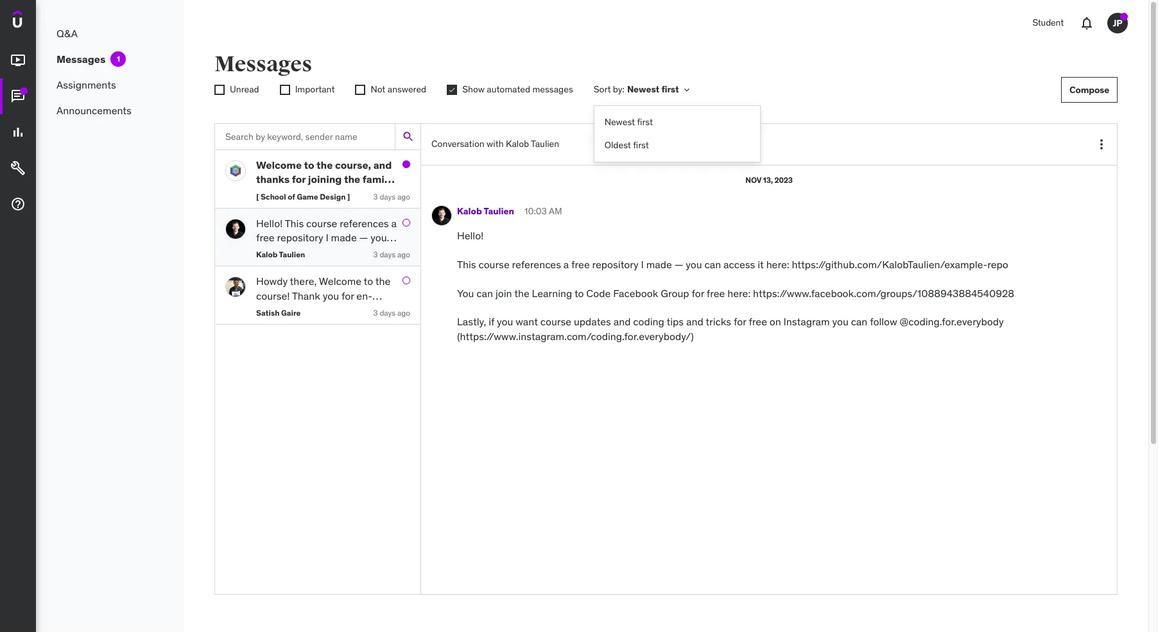 Task type: locate. For each thing, give the bounding box(es) containing it.
1 vertical spatial newest
[[605, 116, 635, 128]]

2 vertical spatial medium image
[[10, 161, 26, 176]]

2 medium image from the top
[[10, 125, 26, 140]]

and
[[614, 316, 631, 328], [687, 316, 704, 328]]

free right a
[[572, 258, 590, 271]]

xsmall image for not answered
[[355, 85, 366, 95]]

1 vertical spatial medium image
[[10, 197, 26, 212]]

days for [ school of game design ]
[[380, 192, 396, 202]]

xsmall image left show in the top of the page
[[447, 85, 457, 95]]

ago for satish gaire
[[398, 308, 410, 318]]

0 vertical spatial course
[[479, 258, 510, 271]]

nov 13, 2023
[[746, 175, 793, 185]]

for
[[692, 287, 705, 300], [734, 316, 747, 328]]

2 horizontal spatial xsmall image
[[682, 85, 692, 95]]

0 horizontal spatial and
[[614, 316, 631, 328]]

kalob taulien up satish gaire on the left
[[256, 250, 305, 260]]

this
[[457, 258, 476, 271]]

—
[[675, 258, 684, 271]]

free left on on the right of the page
[[749, 316, 767, 328]]

3 for [ school of game design ]
[[373, 192, 378, 202]]

xsmall image
[[682, 85, 692, 95], [215, 85, 225, 95], [447, 85, 457, 95]]

first inside oldest first button
[[633, 139, 649, 151]]

1 horizontal spatial kalob
[[457, 206, 482, 217]]

1 vertical spatial days
[[380, 250, 396, 260]]

2 vertical spatial first
[[633, 139, 649, 151]]

jp link
[[1103, 8, 1134, 39]]

messages up unread in the top left of the page
[[215, 51, 312, 78]]

first
[[662, 84, 679, 95], [637, 116, 653, 128], [633, 139, 649, 151]]

course right "this"
[[479, 258, 510, 271]]

0 vertical spatial kalob taulien
[[457, 206, 514, 217]]

and right tips
[[687, 316, 704, 328]]

first right oldest
[[633, 139, 649, 151]]

xsmall image for show automated messages
[[447, 85, 457, 95]]

kalob up hello!
[[457, 206, 482, 217]]

0 vertical spatial medium image
[[10, 53, 26, 68]]

0 horizontal spatial taulien
[[279, 250, 305, 260]]

1 ago from the top
[[398, 192, 410, 202]]

oldest first
[[605, 139, 649, 151]]

3 days from the top
[[380, 308, 396, 318]]

first up newest first button
[[662, 84, 679, 95]]

2023
[[775, 175, 793, 185]]

with
[[487, 138, 504, 150]]

0 horizontal spatial you
[[497, 316, 513, 328]]

0 vertical spatial kalob
[[506, 138, 529, 150]]

oldest
[[605, 139, 631, 151]]

2 vertical spatial 3 days ago
[[373, 308, 410, 318]]

kalob right with
[[506, 138, 529, 150]]

kalob
[[506, 138, 529, 150], [457, 206, 482, 217], [256, 250, 278, 260]]

can left follow
[[851, 316, 868, 328]]

1 horizontal spatial can
[[705, 258, 721, 271]]

the
[[515, 287, 530, 300]]

3 ago from the top
[[398, 308, 410, 318]]

ago for [ school of game design ]
[[398, 192, 410, 202]]

2 xsmall image from the left
[[355, 85, 366, 95]]

course
[[479, 258, 510, 271], [541, 316, 572, 328]]

2 vertical spatial kalob
[[256, 250, 278, 260]]

0 vertical spatial for
[[692, 287, 705, 300]]

2 3 from the top
[[373, 250, 378, 260]]

3 3 from the top
[[373, 308, 378, 318]]

it
[[758, 258, 764, 271]]

2 vertical spatial days
[[380, 308, 396, 318]]

taulien left 10:03
[[484, 206, 514, 217]]

1 vertical spatial first
[[637, 116, 653, 128]]

(https://www.instagram.com/coding.for.everybody/)
[[457, 330, 694, 343]]

satish gaire
[[256, 308, 301, 318]]

first inside newest first button
[[637, 116, 653, 128]]

2 vertical spatial taulien
[[279, 250, 305, 260]]

you right —
[[686, 258, 702, 271]]

1 xsmall image from the left
[[682, 85, 692, 95]]

0 horizontal spatial course
[[479, 258, 510, 271]]

you right instagram
[[833, 316, 849, 328]]

a
[[564, 258, 569, 271]]

free up tricks
[[707, 287, 725, 300]]

search image
[[402, 130, 415, 143]]

1 3 days ago from the top
[[373, 192, 410, 202]]

announcements link
[[36, 98, 184, 123]]

can
[[705, 258, 721, 271], [477, 287, 493, 300], [851, 316, 868, 328]]

assignments
[[57, 78, 116, 91]]

3
[[373, 192, 378, 202], [373, 250, 378, 260], [373, 308, 378, 318]]

1 and from the left
[[614, 316, 631, 328]]

repository
[[592, 258, 639, 271]]

if
[[489, 316, 495, 328]]

0 vertical spatial 3 days ago
[[373, 192, 410, 202]]

compose link
[[1062, 77, 1118, 103]]

follow
[[870, 316, 898, 328]]

taulien down of
[[279, 250, 305, 260]]

0 horizontal spatial kalob
[[256, 250, 278, 260]]

not answered
[[371, 84, 427, 95]]

3 3 days ago from the top
[[373, 308, 410, 318]]

1 horizontal spatial here:
[[767, 258, 790, 271]]

0 horizontal spatial xsmall image
[[215, 85, 225, 95]]

answered
[[388, 84, 427, 95]]

for right the group
[[692, 287, 705, 300]]

1 xsmall image from the left
[[280, 85, 290, 95]]

want
[[516, 316, 538, 328]]

Search by keyword, sender name text field
[[215, 124, 395, 150]]

taulien right with
[[531, 138, 559, 150]]

messages
[[215, 51, 312, 78], [57, 53, 106, 65]]

3 for kalob taulien
[[373, 250, 378, 260]]

1 vertical spatial 3
[[373, 250, 378, 260]]

conversation actions image
[[1094, 137, 1110, 152]]

0 horizontal spatial xsmall image
[[280, 85, 290, 95]]

first for newest first
[[637, 116, 653, 128]]

0 vertical spatial newest
[[627, 84, 660, 95]]

newest right by:
[[627, 84, 660, 95]]

1 horizontal spatial and
[[687, 316, 704, 328]]

on
[[770, 316, 781, 328]]

kalob taulien up hello!
[[457, 206, 514, 217]]

]
[[348, 192, 350, 202]]

2 and from the left
[[687, 316, 704, 328]]

school
[[261, 192, 286, 202]]

2 xsmall image from the left
[[215, 85, 225, 95]]

1 vertical spatial kalob
[[457, 206, 482, 217]]

3 days ago
[[373, 192, 410, 202], [373, 250, 410, 260], [373, 308, 410, 318]]

kalob taulien
[[457, 206, 514, 217], [256, 250, 305, 260]]

free
[[572, 258, 590, 271], [707, 287, 725, 300], [749, 316, 767, 328]]

medium image
[[10, 53, 26, 68], [10, 197, 26, 212]]

by:
[[613, 84, 625, 95]]

gaire
[[281, 308, 301, 318]]

1 vertical spatial ago
[[398, 250, 410, 260]]

1 horizontal spatial taulien
[[484, 206, 514, 217]]

1 vertical spatial for
[[734, 316, 747, 328]]

newest first
[[605, 116, 653, 128]]

2 vertical spatial 3
[[373, 308, 378, 318]]

for right tricks
[[734, 316, 747, 328]]

udemy image
[[13, 10, 71, 32]]

and left coding
[[614, 316, 631, 328]]

0 vertical spatial 3
[[373, 192, 378, 202]]

here:
[[767, 258, 790, 271], [728, 287, 751, 300]]

assignments link
[[36, 72, 184, 98]]

can left join
[[477, 287, 493, 300]]

1 vertical spatial course
[[541, 316, 572, 328]]

course up (https://www.instagram.com/coding.for.everybody/)
[[541, 316, 572, 328]]

medium image
[[10, 89, 26, 104], [10, 125, 26, 140], [10, 161, 26, 176]]

sort
[[594, 84, 611, 95]]

1 medium image from the top
[[10, 89, 26, 104]]

you
[[686, 258, 702, 271], [497, 316, 513, 328], [833, 316, 849, 328]]

jp
[[1113, 17, 1123, 29]]

newest up oldest
[[605, 116, 635, 128]]

0 vertical spatial days
[[380, 192, 396, 202]]

to
[[575, 287, 584, 300]]

1 horizontal spatial xsmall image
[[447, 85, 457, 95]]

1 vertical spatial can
[[477, 287, 493, 300]]

1
[[117, 54, 120, 64]]

0 horizontal spatial can
[[477, 287, 493, 300]]

can left "access"
[[705, 258, 721, 271]]

xsmall image up newest first button
[[682, 85, 692, 95]]

1 horizontal spatial xsmall image
[[355, 85, 366, 95]]

0 horizontal spatial messages
[[57, 53, 106, 65]]

0 vertical spatial medium image
[[10, 89, 26, 104]]

newest
[[627, 84, 660, 95], [605, 116, 635, 128]]

1 vertical spatial medium image
[[10, 125, 26, 140]]

2 vertical spatial can
[[851, 316, 868, 328]]

ago
[[398, 192, 410, 202], [398, 250, 410, 260], [398, 308, 410, 318]]

messages up assignments
[[57, 53, 106, 65]]

2 horizontal spatial kalob
[[506, 138, 529, 150]]

not
[[371, 84, 386, 95]]

sort by: newest first
[[594, 84, 679, 95]]

1 vertical spatial here:
[[728, 287, 751, 300]]

3 xsmall image from the left
[[447, 85, 457, 95]]

1 vertical spatial 3 days ago
[[373, 250, 410, 260]]

made
[[647, 258, 672, 271]]

here: down "access"
[[728, 287, 751, 300]]

1 horizontal spatial for
[[734, 316, 747, 328]]

xsmall image left the not
[[355, 85, 366, 95]]

1 vertical spatial free
[[707, 287, 725, 300]]

2 horizontal spatial can
[[851, 316, 868, 328]]

days
[[380, 192, 396, 202], [380, 250, 396, 260], [380, 308, 396, 318]]

1 vertical spatial taulien
[[484, 206, 514, 217]]

kalob up satish
[[256, 250, 278, 260]]

1 horizontal spatial free
[[707, 287, 725, 300]]

1 horizontal spatial you
[[686, 258, 702, 271]]

2 ago from the top
[[398, 250, 410, 260]]

taulien
[[531, 138, 559, 150], [484, 206, 514, 217], [279, 250, 305, 260]]

important
[[295, 84, 335, 95]]

xsmall image
[[280, 85, 290, 95], [355, 85, 366, 95]]

of
[[288, 192, 295, 202]]

first up oldest first
[[637, 116, 653, 128]]

you right if
[[497, 316, 513, 328]]

xsmall image left important
[[280, 85, 290, 95]]

2 days from the top
[[380, 250, 396, 260]]

1 3 from the top
[[373, 192, 378, 202]]

2 vertical spatial ago
[[398, 308, 410, 318]]

0 vertical spatial free
[[572, 258, 590, 271]]

2 3 days ago from the top
[[373, 250, 410, 260]]

1 vertical spatial kalob taulien
[[256, 250, 305, 260]]

here: right it
[[767, 258, 790, 271]]

ago for kalob taulien
[[398, 250, 410, 260]]

q&a link
[[36, 21, 184, 46]]

xsmall image left unread in the top left of the page
[[215, 85, 225, 95]]

0 vertical spatial ago
[[398, 192, 410, 202]]

0 horizontal spatial kalob taulien
[[256, 250, 305, 260]]

1 days from the top
[[380, 192, 396, 202]]

0 vertical spatial taulien
[[531, 138, 559, 150]]

lastly,
[[457, 316, 486, 328]]

2 vertical spatial free
[[749, 316, 767, 328]]



Task type: describe. For each thing, give the bounding box(es) containing it.
tips
[[667, 316, 684, 328]]

updates
[[574, 316, 611, 328]]

learning
[[532, 287, 572, 300]]

0 vertical spatial can
[[705, 258, 721, 271]]

kalob taulien link
[[457, 206, 514, 218]]

0 vertical spatial here:
[[767, 258, 790, 271]]

group
[[661, 287, 689, 300]]

repo
[[988, 258, 1009, 271]]

[ school of game design ]
[[256, 192, 350, 202]]

1 horizontal spatial kalob taulien
[[457, 206, 514, 217]]

2 medium image from the top
[[10, 197, 26, 212]]

3 days ago for satish gaire
[[373, 308, 410, 318]]

student link
[[1025, 8, 1072, 39]]

0 horizontal spatial for
[[692, 287, 705, 300]]

design
[[320, 192, 346, 202]]

unread
[[230, 84, 259, 95]]

facebook
[[613, 287, 659, 300]]

0 horizontal spatial here:
[[728, 287, 751, 300]]

0 horizontal spatial free
[[572, 258, 590, 271]]

10:03
[[525, 206, 547, 217]]

3 medium image from the top
[[10, 161, 26, 176]]

3 days ago for kalob taulien
[[373, 250, 410, 260]]

oldest first button
[[595, 134, 760, 157]]

game
[[297, 192, 318, 202]]

newest inside button
[[605, 116, 635, 128]]

1 medium image from the top
[[10, 53, 26, 68]]

code
[[587, 287, 611, 300]]

13,
[[763, 175, 773, 185]]

2 horizontal spatial free
[[749, 316, 767, 328]]

am
[[549, 206, 562, 217]]

hello!
[[457, 229, 484, 242]]

show automated messages
[[463, 84, 573, 95]]

compose
[[1070, 84, 1110, 95]]

student
[[1033, 17, 1064, 28]]

@coding.for.everybody
[[900, 316, 1004, 328]]

conversation
[[432, 138, 485, 150]]

join
[[496, 287, 512, 300]]

references
[[512, 258, 561, 271]]

first for oldest first
[[633, 139, 649, 151]]

days for satish gaire
[[380, 308, 396, 318]]

i
[[641, 258, 644, 271]]

hello! this course references a free repository i made — you can access it here: https://github.com/kalobtaulien/example-repo you can join the learning to code facebook group for free here: https://www.facebook.com/groups/1088943884540928 lastly, if you want course updates and coding tips and tricks for free on instagram you can follow @coding.for.everybody (https://www.instagram.com/coding.for.everybody/)
[[457, 229, 1015, 343]]

conversation with kalob taulien
[[432, 138, 559, 150]]

messages
[[533, 84, 573, 95]]

show
[[463, 84, 485, 95]]

days for kalob taulien
[[380, 250, 396, 260]]

[
[[256, 192, 259, 202]]

notifications image
[[1080, 15, 1095, 31]]

automated
[[487, 84, 531, 95]]

announcements
[[57, 104, 132, 117]]

0 vertical spatial first
[[662, 84, 679, 95]]

3 for satish gaire
[[373, 308, 378, 318]]

1 horizontal spatial messages
[[215, 51, 312, 78]]

1 horizontal spatial course
[[541, 316, 572, 328]]

tricks
[[706, 316, 732, 328]]

xsmall image for important
[[280, 85, 290, 95]]

xsmall image for unread
[[215, 85, 225, 95]]

newest first button
[[595, 111, 760, 134]]

nov
[[746, 175, 762, 185]]

10:03 am
[[525, 206, 562, 217]]

coding
[[633, 316, 665, 328]]

you
[[457, 287, 474, 300]]

you have alerts image
[[1121, 13, 1128, 21]]

3 days ago for [ school of game design ]
[[373, 192, 410, 202]]

https://www.facebook.com/groups/1088943884540928
[[753, 287, 1015, 300]]

https://github.com/kalobtaulien/example-
[[792, 258, 988, 271]]

q&a
[[57, 27, 78, 40]]

instagram
[[784, 316, 830, 328]]

2 horizontal spatial taulien
[[531, 138, 559, 150]]

2 horizontal spatial you
[[833, 316, 849, 328]]

satish
[[256, 308, 280, 318]]

access
[[724, 258, 755, 271]]



Task type: vqa. For each thing, say whether or not it's contained in the screenshot.
tips
yes



